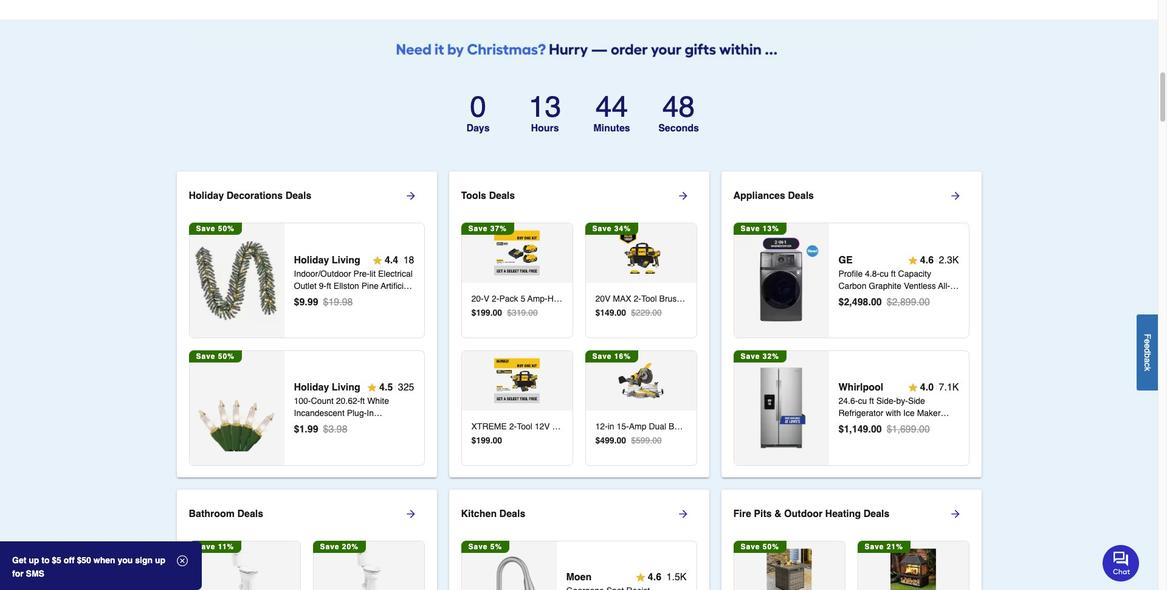 Task type: describe. For each thing, give the bounding box(es) containing it.
all-
[[939, 281, 951, 290]]

christmas
[[294, 421, 332, 430]]

1.5k
[[667, 572, 687, 583]]

499
[[601, 435, 615, 445]]

washer/dryer
[[867, 293, 919, 303]]

c
[[1144, 362, 1153, 367]]

holiday for 1
[[294, 382, 329, 393]]

$ 2,498 . 00 $2,899.00
[[839, 297, 931, 308]]

appliances image for ge
[[738, 237, 826, 324]]

save 50% link
[[734, 540, 845, 590]]

moen
[[567, 572, 592, 583]]

. for 2,498
[[869, 297, 872, 308]]

$ 149 . 00 $229.00
[[596, 308, 662, 318]]

$ for 9
[[294, 297, 300, 308]]

when
[[94, 555, 115, 565]]

$ 9 . 99 $19.98
[[294, 297, 353, 308]]

electrical
[[378, 269, 413, 278]]

2 vertical spatial 50%
[[763, 542, 780, 551]]

by-
[[897, 396, 909, 406]]

00 for $ 199 . 00 $319.00
[[493, 308, 503, 318]]

arrow right image for kitchen deals
[[677, 508, 690, 520]]

9-
[[319, 281, 327, 290]]

fire pits & outdoor heating image for save 50%
[[767, 548, 812, 590]]

0
[[470, 90, 487, 123]]

a
[[1144, 358, 1153, 362]]

50% for 9
[[218, 224, 235, 233]]

need it by christmas? hurry. order your gifts within. image
[[177, 29, 982, 59]]

count
[[311, 396, 334, 406]]

13 hours
[[529, 90, 562, 134]]

capacity
[[899, 269, 932, 278]]

side-
[[877, 396, 897, 406]]

$ for 199
[[472, 308, 476, 318]]

minutes
[[594, 123, 631, 134]]

$ 1,149 . 00 $1,699.00
[[839, 424, 931, 435]]

ft inside 100-count 20.62-ft white incandescent plug-in christmas string lights $ 1 . 99 $3.98
[[360, 396, 365, 406]]

4.4 18
[[385, 255, 415, 266]]

24.6-cu ft side-by-side refrigerator with ice maker (fingerprint resistant stainless steel)
[[839, 396, 958, 442]]

pre-
[[354, 269, 370, 278]]

16%
[[615, 352, 631, 361]]

4.4
[[385, 255, 399, 266]]

00 for $ 499 . 00 $599.00
[[617, 435, 627, 445]]

4.6 2.3k
[[921, 255, 960, 266]]

d
[[1144, 348, 1153, 353]]

$ for 499
[[596, 435, 601, 445]]

$ 199 . 00 $319.00
[[472, 308, 538, 318]]

save 11% link
[[189, 540, 300, 590]]

$50
[[77, 555, 91, 565]]

chat invite button image
[[1103, 544, 1141, 581]]

48
[[663, 90, 695, 123]]

kitchen
[[461, 508, 497, 519]]

. for 199
[[491, 308, 493, 318]]

2,498
[[845, 297, 869, 308]]

rating filled image for 4.5 325
[[367, 383, 377, 393]]

save 20% link
[[313, 540, 424, 590]]

ft inside profile 4.8-cu ft capacity carbon graphite ventless all- in-one washer/dryer combo energy star
[[892, 269, 896, 278]]

save 21%
[[865, 542, 904, 551]]

100-count 20.62-ft white incandescent plug-in christmas string lights $ 1 . 99 $3.98
[[294, 396, 389, 435]]

7.1k
[[940, 382, 960, 393]]

save 20%
[[320, 542, 359, 551]]

seconds
[[659, 123, 699, 134]]

&
[[775, 508, 782, 519]]

00 for $ 199 . 00
[[493, 435, 503, 445]]

$1,699.00
[[887, 424, 931, 435]]

18
[[404, 255, 415, 266]]

$599.00
[[632, 435, 662, 445]]

1 up from the left
[[29, 555, 39, 565]]

sms
[[26, 569, 44, 579]]

99 inside 100-count 20.62-ft white incandescent plug-in christmas string lights $ 1 . 99 $3.98
[[308, 424, 318, 435]]

arrow right image for tools deals
[[677, 190, 690, 202]]

4.6 1.5k
[[648, 572, 687, 583]]

save 50% for 1
[[196, 352, 235, 361]]

37%
[[491, 224, 507, 233]]

f e e d b a c k
[[1144, 334, 1153, 371]]

save 32%
[[741, 352, 780, 361]]

$19.98
[[323, 297, 353, 308]]

2 vertical spatial save 50%
[[741, 542, 780, 551]]

you
[[118, 555, 133, 565]]

1 99 from the top
[[308, 297, 318, 308]]

bathroom deals
[[189, 508, 264, 519]]

rating filled image for 4.6 2.3k
[[909, 255, 918, 265]]

4.5
[[380, 382, 393, 393]]

save 5%
[[469, 542, 503, 551]]

save 13%
[[741, 224, 780, 233]]

$229.00
[[632, 308, 662, 318]]

48 seconds
[[659, 90, 699, 134]]

34%
[[615, 224, 631, 233]]

24.6-
[[839, 396, 859, 406]]

carbon
[[839, 281, 867, 290]]

199 for $ 199 . 00
[[476, 435, 491, 445]]

star
[[877, 305, 899, 315]]

arrow right image for appliances deals
[[950, 190, 962, 202]]

5%
[[491, 542, 503, 551]]

ice
[[904, 408, 915, 418]]

refrigerator
[[839, 408, 884, 418]]

$3.98
[[323, 424, 348, 435]]

indoor/outdoor pre-lit electrical outlet 9-ft ellston pine artificial garland with clear incandescent lights
[[294, 269, 413, 315]]

save 37%
[[469, 224, 507, 233]]

appliances image for whirlpool
[[738, 364, 826, 452]]

fire pits & outdoor heating image for save 21%
[[891, 548, 937, 590]]

. for 1,149
[[869, 424, 872, 435]]

tools deals link
[[461, 181, 710, 210]]

ft inside 24.6-cu ft side-by-side refrigerator with ice maker (fingerprint resistant stainless steel)
[[870, 396, 875, 406]]

1 e from the top
[[1144, 339, 1153, 343]]

to
[[41, 555, 50, 565]]

appliances deals
[[734, 190, 815, 201]]

fire
[[734, 508, 752, 519]]

4.6 for 4.6 1.5k
[[648, 572, 662, 583]]

incandescent inside indoor/outdoor pre-lit electrical outlet 9-ft ellston pine artificial garland with clear incandescent lights
[[294, 305, 345, 315]]

tools image for $ 499 . 00 $599.00
[[619, 358, 664, 403]]

incandescent inside 100-count 20.62-ft white incandescent plug-in christmas string lights $ 1 . 99 $3.98
[[294, 408, 345, 418]]

ft inside indoor/outdoor pre-lit electrical outlet 9-ft ellston pine artificial garland with clear incandescent lights
[[327, 281, 332, 290]]

with inside 24.6-cu ft side-by-side refrigerator with ice maker (fingerprint resistant stainless steel)
[[886, 408, 902, 418]]

325
[[398, 382, 415, 393]]

00 for $ 1,149 . 00 $1,699.00
[[872, 424, 882, 435]]

deals for tools deals
[[489, 190, 515, 201]]

bathroom image for save 11%
[[222, 548, 267, 590]]

holiday decorations deals
[[189, 190, 312, 201]]

deals inside 'link'
[[864, 508, 890, 519]]

holiday for 9
[[294, 255, 329, 266]]

deals for kitchen deals
[[500, 508, 526, 519]]

00 for $ 149 . 00 $229.00
[[617, 308, 627, 318]]

lights inside 100-count 20.62-ft white incandescent plug-in christmas string lights $ 1 . 99 $3.98
[[359, 421, 382, 430]]

holiday decorations deals link
[[189, 181, 437, 210]]



Task type: vqa. For each thing, say whether or not it's contained in the screenshot.
second READY BY TUE, DEC 26 (EST.) AT E. SAN JOSE LOWE'S from left
no



Task type: locate. For each thing, give the bounding box(es) containing it.
ft up plug-
[[360, 396, 365, 406]]

k
[[1144, 367, 1153, 371]]

living for 4.4 18
[[332, 255, 361, 266]]

in
[[367, 408, 374, 418]]

living
[[332, 255, 361, 266], [332, 382, 361, 393]]

profile 4.8-cu ft capacity carbon graphite ventless all- in-one washer/dryer combo energy star
[[839, 269, 951, 315]]

pine
[[362, 281, 379, 290]]

holiday decorations image for 9
[[193, 237, 281, 324]]

up left the 'to'
[[29, 555, 39, 565]]

99 right the 1
[[308, 424, 318, 435]]

1 appliances image from the top
[[738, 237, 826, 324]]

2.3k
[[940, 255, 960, 266]]

2 holiday decorations image from the top
[[193, 364, 281, 452]]

0 horizontal spatial with
[[327, 293, 342, 303]]

1 horizontal spatial rating filled image
[[909, 383, 918, 393]]

1 living from the top
[[332, 255, 361, 266]]

4.5 325
[[380, 382, 415, 393]]

1 199 from the top
[[476, 308, 491, 318]]

1 vertical spatial holiday decorations image
[[193, 364, 281, 452]]

4.6 left 1.5k
[[648, 572, 662, 583]]

0 vertical spatial 4.6
[[921, 255, 934, 266]]

plug-
[[347, 408, 367, 418]]

tools image
[[495, 230, 540, 276], [619, 230, 664, 276], [495, 358, 540, 403], [619, 358, 664, 403]]

1 horizontal spatial rating filled image
[[636, 573, 646, 582]]

sign
[[135, 555, 153, 565]]

fire pits & outdoor heating image inside 'save 21%' link
[[891, 548, 937, 590]]

holiday living up count
[[294, 382, 361, 393]]

. for 9
[[305, 297, 308, 308]]

1 vertical spatial living
[[332, 382, 361, 393]]

arrow right image inside tools deals link
[[677, 190, 690, 202]]

. inside 100-count 20.62-ft white incandescent plug-in christmas string lights $ 1 . 99 $3.98
[[305, 424, 308, 435]]

0 vertical spatial living
[[332, 255, 361, 266]]

lights down clear
[[347, 305, 370, 315]]

holiday decorations image
[[193, 237, 281, 324], [193, 364, 281, 452]]

deals
[[286, 190, 312, 201], [489, 190, 515, 201], [789, 190, 815, 201], [238, 508, 264, 519], [500, 508, 526, 519], [864, 508, 890, 519]]

hours
[[531, 123, 559, 134]]

incandescent down count
[[294, 408, 345, 418]]

99
[[308, 297, 318, 308], [308, 424, 318, 435]]

2 bathroom image from the left
[[346, 548, 392, 590]]

holiday inside holiday decorations deals link
[[189, 190, 224, 201]]

13%
[[763, 224, 780, 233]]

1 vertical spatial 4.6
[[648, 572, 662, 583]]

holiday left decorations
[[189, 190, 224, 201]]

up right sign
[[155, 555, 165, 565]]

1
[[300, 424, 305, 435]]

100-
[[294, 396, 311, 406]]

2 99 from the top
[[308, 424, 318, 435]]

one
[[849, 293, 865, 303]]

$
[[294, 297, 300, 308], [839, 297, 845, 308], [472, 308, 476, 318], [596, 308, 601, 318], [294, 424, 300, 435], [839, 424, 845, 435], [472, 435, 476, 445], [596, 435, 601, 445]]

save 11%
[[196, 542, 234, 551]]

1 vertical spatial 199
[[476, 435, 491, 445]]

deals right appliances
[[789, 190, 815, 201]]

00
[[872, 297, 882, 308], [493, 308, 503, 318], [617, 308, 627, 318], [872, 424, 882, 435], [493, 435, 503, 445], [617, 435, 627, 445]]

0 vertical spatial lights
[[347, 305, 370, 315]]

appliances image down 13%
[[738, 237, 826, 324]]

bathroom image inside save 11% link
[[222, 548, 267, 590]]

0 horizontal spatial bathroom image
[[222, 548, 267, 590]]

0 vertical spatial holiday
[[189, 190, 224, 201]]

timer containing 0
[[443, 90, 716, 140]]

2 horizontal spatial rating filled image
[[909, 255, 918, 265]]

save 50%
[[196, 224, 235, 233], [196, 352, 235, 361], [741, 542, 780, 551]]

$ for 1,149
[[839, 424, 845, 435]]

save 16%
[[593, 352, 631, 361]]

1 vertical spatial holiday
[[294, 255, 329, 266]]

0 horizontal spatial fire pits & outdoor heating image
[[767, 548, 812, 590]]

get up to $5 off $50 when you sign up for sms
[[12, 555, 165, 579]]

rating filled image up capacity
[[909, 255, 918, 265]]

graphite
[[869, 281, 902, 290]]

1 rating filled image from the left
[[367, 383, 377, 393]]

tools
[[461, 190, 487, 201]]

appliances
[[734, 190, 786, 201]]

lights down in
[[359, 421, 382, 430]]

1 vertical spatial save 50%
[[196, 352, 235, 361]]

2 vertical spatial holiday
[[294, 382, 329, 393]]

bathroom image
[[222, 548, 267, 590], [346, 548, 392, 590]]

1 horizontal spatial with
[[886, 408, 902, 418]]

arrow right image
[[677, 190, 690, 202], [950, 190, 962, 202], [677, 508, 690, 520]]

1 horizontal spatial up
[[155, 555, 165, 565]]

side
[[909, 396, 926, 406]]

1 bathroom image from the left
[[222, 548, 267, 590]]

rating filled image for 4.0 7.1k
[[909, 383, 918, 393]]

21%
[[887, 542, 904, 551]]

$ inside 100-count 20.62-ft white incandescent plug-in christmas string lights $ 1 . 99 $3.98
[[294, 424, 300, 435]]

1 horizontal spatial bathroom image
[[346, 548, 392, 590]]

holiday living up indoor/outdoor
[[294, 255, 361, 266]]

tools image for $ 149 . 00 $229.00
[[619, 230, 664, 276]]

arrow right image inside the appliances deals link
[[950, 190, 962, 202]]

1 incandescent from the top
[[294, 305, 345, 315]]

199 for $ 199 . 00 $319.00
[[476, 308, 491, 318]]

rating filled image left 4.5
[[367, 383, 377, 393]]

44
[[596, 90, 629, 123]]

appliances image
[[738, 237, 826, 324], [738, 364, 826, 452]]

1 vertical spatial cu
[[859, 396, 868, 406]]

whirlpool
[[839, 382, 884, 393]]

resistant
[[885, 421, 921, 430]]

days
[[467, 123, 490, 134]]

e up b
[[1144, 343, 1153, 348]]

0 horizontal spatial rating filled image
[[373, 255, 383, 265]]

bathroom image for save 20%
[[346, 548, 392, 590]]

bathroom image inside the save 20% link
[[346, 548, 392, 590]]

lights inside indoor/outdoor pre-lit electrical outlet 9-ft ellston pine artificial garland with clear incandescent lights
[[347, 305, 370, 315]]

timer
[[443, 90, 716, 140]]

0 vertical spatial incandescent
[[294, 305, 345, 315]]

0 horizontal spatial up
[[29, 555, 39, 565]]

149
[[601, 308, 615, 318]]

with down side-
[[886, 408, 902, 418]]

rating filled image
[[367, 383, 377, 393], [909, 383, 918, 393]]

ventless
[[904, 281, 937, 290]]

bathroom deals link
[[189, 499, 437, 528]]

deals for appliances deals
[[789, 190, 815, 201]]

cu inside 24.6-cu ft side-by-side refrigerator with ice maker (fingerprint resistant stainless steel)
[[859, 396, 868, 406]]

(fingerprint
[[839, 421, 883, 430]]

arrow right image inside fire pits & outdoor heating deals 'link'
[[950, 508, 962, 520]]

heating
[[826, 508, 862, 519]]

0 vertical spatial holiday living
[[294, 255, 361, 266]]

ft
[[892, 269, 896, 278], [327, 281, 332, 290], [360, 396, 365, 406], [870, 396, 875, 406]]

deals right the bathroom
[[238, 508, 264, 519]]

with down 9-
[[327, 293, 342, 303]]

holiday living for $3.98
[[294, 382, 361, 393]]

deals right kitchen
[[500, 508, 526, 519]]

combo
[[922, 293, 949, 303]]

4.0
[[921, 382, 934, 393]]

deals right decorations
[[286, 190, 312, 201]]

incandescent down garland
[[294, 305, 345, 315]]

0 horizontal spatial cu
[[859, 396, 868, 406]]

tools deals
[[461, 190, 515, 201]]

decorations
[[227, 190, 283, 201]]

living up pre-
[[332, 255, 361, 266]]

rating filled image for 4.6 1.5k
[[636, 573, 646, 582]]

0 vertical spatial holiday decorations image
[[193, 237, 281, 324]]

pits
[[754, 508, 772, 519]]

ellston
[[334, 281, 359, 290]]

with
[[327, 293, 342, 303], [886, 408, 902, 418]]

garland
[[294, 293, 324, 303]]

for
[[12, 569, 24, 579]]

1 vertical spatial 99
[[308, 424, 318, 435]]

0 vertical spatial cu
[[880, 269, 889, 278]]

. for 149
[[615, 308, 617, 318]]

cu up refrigerator
[[859, 396, 868, 406]]

get
[[12, 555, 26, 565]]

0 vertical spatial with
[[327, 293, 342, 303]]

00 for $ 2,498 . 00 $2,899.00
[[872, 297, 882, 308]]

1 vertical spatial 50%
[[218, 352, 235, 361]]

44 minutes
[[594, 90, 631, 134]]

with inside indoor/outdoor pre-lit electrical outlet 9-ft ellston pine artificial garland with clear incandescent lights
[[327, 293, 342, 303]]

deals right "heating"
[[864, 508, 890, 519]]

arrow right image inside holiday decorations deals link
[[405, 190, 417, 202]]

f
[[1144, 334, 1153, 339]]

4.6 up capacity
[[921, 255, 934, 266]]

2 e from the top
[[1144, 343, 1153, 348]]

ft down indoor/outdoor
[[327, 281, 332, 290]]

0 days
[[467, 90, 490, 134]]

0 horizontal spatial 4.6
[[648, 572, 662, 583]]

bathroom
[[189, 508, 235, 519]]

holiday up indoor/outdoor
[[294, 255, 329, 266]]

cu inside profile 4.8-cu ft capacity carbon graphite ventless all- in-one washer/dryer combo energy star
[[880, 269, 889, 278]]

lit
[[370, 269, 376, 278]]

outlet
[[294, 281, 317, 290]]

2 199 from the top
[[476, 435, 491, 445]]

1 vertical spatial holiday living
[[294, 382, 361, 393]]

off
[[64, 555, 75, 565]]

save 34%
[[593, 224, 631, 233]]

fire pits & outdoor heating deals
[[734, 508, 890, 519]]

1 horizontal spatial fire pits & outdoor heating image
[[891, 548, 937, 590]]

steel)
[[839, 433, 861, 442]]

string
[[335, 421, 357, 430]]

1,149
[[845, 424, 869, 435]]

ge
[[839, 255, 853, 266]]

1 horizontal spatial 4.6
[[921, 255, 934, 266]]

$ for 2,498
[[839, 297, 845, 308]]

2 appliances image from the top
[[738, 364, 826, 452]]

living up the 20.62-
[[332, 382, 361, 393]]

0 vertical spatial 99
[[308, 297, 318, 308]]

2 incandescent from the top
[[294, 408, 345, 418]]

outdoor
[[785, 508, 823, 519]]

1 vertical spatial appliances image
[[738, 364, 826, 452]]

ft up graphite
[[892, 269, 896, 278]]

in-
[[839, 293, 849, 303]]

0 vertical spatial 199
[[476, 308, 491, 318]]

9
[[300, 297, 305, 308]]

tools image for $ 199 . 00 $319.00
[[495, 230, 540, 276]]

rating filled image
[[373, 255, 383, 265], [909, 255, 918, 265], [636, 573, 646, 582]]

0 vertical spatial 50%
[[218, 224, 235, 233]]

rating filled image up the side
[[909, 383, 918, 393]]

1 fire pits & outdoor heating image from the left
[[767, 548, 812, 590]]

deals right tools
[[489, 190, 515, 201]]

2 rating filled image from the left
[[909, 383, 918, 393]]

0 vertical spatial appliances image
[[738, 237, 826, 324]]

99 right 9
[[308, 297, 318, 308]]

holiday living for $19.98
[[294, 255, 361, 266]]

e up d
[[1144, 339, 1153, 343]]

11%
[[218, 542, 234, 551]]

appliances image down 32%
[[738, 364, 826, 452]]

$ for 149
[[596, 308, 601, 318]]

living for 4.5 325
[[332, 382, 361, 393]]

holiday decorations image for 1
[[193, 364, 281, 452]]

kitchen deals link
[[461, 499, 710, 528]]

fire pits & outdoor heating image
[[767, 548, 812, 590], [891, 548, 937, 590]]

clear
[[344, 293, 365, 303]]

artificial
[[381, 281, 411, 290]]

rating filled image for 4.4 18
[[373, 255, 383, 265]]

$319.00
[[507, 308, 538, 318]]

0 vertical spatial save 50%
[[196, 224, 235, 233]]

2 living from the top
[[332, 382, 361, 393]]

arrow right image for fire pits & outdoor heating deals
[[950, 508, 962, 520]]

arrow right image for holiday decorations deals
[[405, 190, 417, 202]]

2 holiday living from the top
[[294, 382, 361, 393]]

1 holiday decorations image from the top
[[193, 237, 281, 324]]

arrow right image
[[405, 190, 417, 202], [405, 508, 417, 520], [950, 508, 962, 520]]

cu up graphite
[[880, 269, 889, 278]]

1 vertical spatial incandescent
[[294, 408, 345, 418]]

arrow right image inside the bathroom deals link
[[405, 508, 417, 520]]

1 vertical spatial with
[[886, 408, 902, 418]]

cu
[[880, 269, 889, 278], [859, 396, 868, 406]]

lights
[[347, 305, 370, 315], [359, 421, 382, 430]]

indoor/outdoor
[[294, 269, 351, 278]]

1 holiday living from the top
[[294, 255, 361, 266]]

1 vertical spatial lights
[[359, 421, 382, 430]]

4.6 for 4.6 2.3k
[[921, 255, 934, 266]]

2 fire pits & outdoor heating image from the left
[[891, 548, 937, 590]]

deals for bathroom deals
[[238, 508, 264, 519]]

holiday up "100-"
[[294, 382, 329, 393]]

fire pits & outdoor heating image inside save 50% link
[[767, 548, 812, 590]]

arrow right image for bathroom deals
[[405, 508, 417, 520]]

50% for 1
[[218, 352, 235, 361]]

kitchen image
[[466, 554, 553, 590]]

save 50% for 9
[[196, 224, 235, 233]]

arrow right image inside kitchen deals link
[[677, 508, 690, 520]]

rating filled image left the '4.6 1.5k'
[[636, 573, 646, 582]]

rating filled image left 4.4
[[373, 255, 383, 265]]

2 up from the left
[[155, 555, 165, 565]]

up
[[29, 555, 39, 565], [155, 555, 165, 565]]

1 horizontal spatial cu
[[880, 269, 889, 278]]

ft left side-
[[870, 396, 875, 406]]

0 horizontal spatial rating filled image
[[367, 383, 377, 393]]

kitchen deals
[[461, 508, 526, 519]]

. for 499
[[615, 435, 617, 445]]



